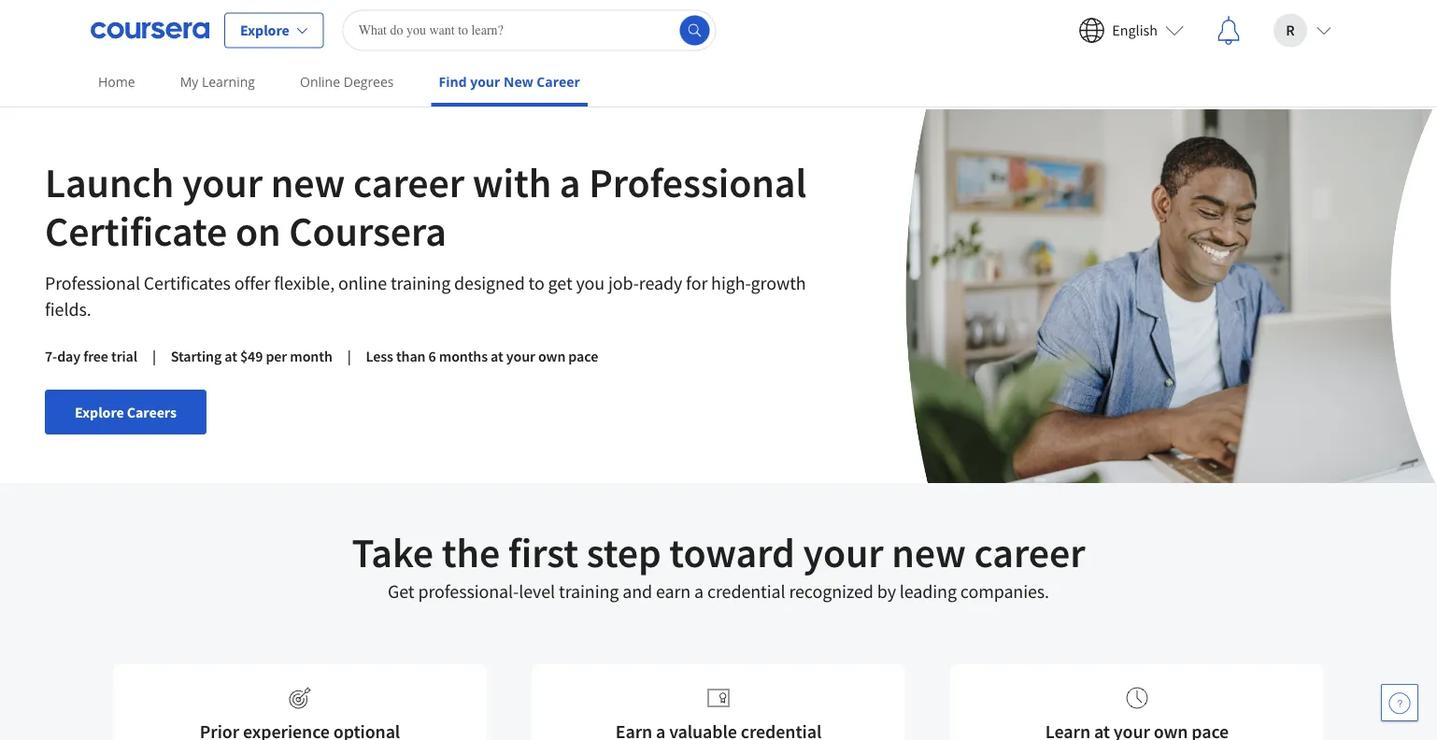Task type: describe. For each thing, give the bounding box(es) containing it.
the
[[442, 526, 500, 578]]

take
[[352, 526, 434, 578]]

a inside 'launch your new career with a professional certificate on coursera'
[[560, 156, 581, 208]]

learning
[[202, 73, 255, 91]]

free
[[83, 347, 108, 366]]

offer
[[234, 272, 271, 295]]

you
[[576, 272, 605, 295]]

by
[[878, 580, 896, 603]]

day
[[57, 347, 80, 366]]

What do you want to learn? text field
[[343, 10, 717, 51]]

your inside "take the first step toward your new career get professional-level training and earn a credential recognized by leading companies."
[[804, 526, 884, 578]]

7-day free trial | starting at $49 per month | less than 6 months at your own pace
[[45, 347, 598, 366]]

explore careers
[[75, 403, 177, 422]]

credential
[[708, 580, 786, 603]]

professional inside professional certificates offer flexible, online training designed to get you job-ready for high-growth fields.
[[45, 272, 140, 295]]

and
[[623, 580, 653, 603]]

certificates
[[144, 272, 231, 295]]

earn
[[656, 580, 691, 603]]

level
[[519, 580, 555, 603]]

fields.
[[45, 298, 91, 321]]

first
[[508, 526, 579, 578]]

get
[[388, 580, 415, 603]]

online
[[338, 272, 387, 295]]

english button
[[1064, 0, 1199, 60]]

1 at from the left
[[225, 347, 237, 366]]

high-
[[712, 272, 751, 295]]

online degrees
[[300, 73, 394, 91]]

7-
[[45, 347, 57, 366]]

professional inside 'launch your new career with a professional certificate on coursera'
[[589, 156, 807, 208]]

month | less
[[290, 347, 393, 366]]

r
[[1287, 21, 1295, 40]]

new inside "take the first step toward your new career get professional-level training and earn a credential recognized by leading companies."
[[892, 526, 967, 578]]

recognized
[[789, 580, 874, 603]]

growth
[[751, 272, 806, 295]]

my learning
[[180, 73, 255, 91]]

explore button
[[224, 13, 324, 48]]

find
[[439, 73, 467, 91]]

online
[[300, 73, 340, 91]]

careers
[[127, 403, 177, 422]]

for
[[686, 272, 708, 295]]

online degrees link
[[293, 61, 402, 103]]

toward
[[670, 526, 795, 578]]

launch your new career with a professional certificate on coursera
[[45, 156, 807, 257]]

coursera image
[[91, 15, 209, 45]]

months
[[439, 347, 488, 366]]

degrees
[[344, 73, 394, 91]]

new inside 'launch your new career with a professional certificate on coursera'
[[271, 156, 345, 208]]

with
[[473, 156, 552, 208]]

career inside 'launch your new career with a professional certificate on coursera'
[[353, 156, 465, 208]]

on
[[236, 205, 281, 257]]



Task type: locate. For each thing, give the bounding box(es) containing it.
a right earn at bottom left
[[695, 580, 704, 603]]

per
[[266, 347, 287, 366]]

your inside 'launch your new career with a professional certificate on coursera'
[[182, 156, 263, 208]]

2 at from the left
[[491, 347, 504, 366]]

pace
[[569, 347, 598, 366]]

0 vertical spatial a
[[560, 156, 581, 208]]

explore
[[240, 21, 290, 40], [75, 403, 124, 422]]

new
[[271, 156, 345, 208], [892, 526, 967, 578]]

job-
[[609, 272, 639, 295]]

training
[[391, 272, 451, 295], [559, 580, 619, 603]]

training left and
[[559, 580, 619, 603]]

career
[[537, 73, 580, 91]]

r button
[[1259, 0, 1347, 60]]

0 vertical spatial career
[[353, 156, 465, 208]]

0 horizontal spatial career
[[353, 156, 465, 208]]

take the first step toward your new career get professional-level training and earn a credential recognized by leading companies.
[[352, 526, 1086, 603]]

None search field
[[343, 10, 717, 51]]

explore for explore careers
[[75, 403, 124, 422]]

my
[[180, 73, 199, 91]]

english
[[1113, 21, 1158, 40]]

1 horizontal spatial a
[[695, 580, 704, 603]]

0 vertical spatial training
[[391, 272, 451, 295]]

home
[[98, 73, 135, 91]]

0 vertical spatial new
[[271, 156, 345, 208]]

leading
[[900, 580, 957, 603]]

1 horizontal spatial explore
[[240, 21, 290, 40]]

training right online
[[391, 272, 451, 295]]

0 vertical spatial professional
[[589, 156, 807, 208]]

help center image
[[1389, 692, 1412, 714]]

professional
[[589, 156, 807, 208], [45, 272, 140, 295]]

1 vertical spatial training
[[559, 580, 619, 603]]

explore inside popup button
[[240, 21, 290, 40]]

training inside "take the first step toward your new career get professional-level training and earn a credential recognized by leading companies."
[[559, 580, 619, 603]]

my learning link
[[173, 61, 263, 103]]

0 horizontal spatial professional
[[45, 272, 140, 295]]

at left $49
[[225, 347, 237, 366]]

1 vertical spatial explore
[[75, 403, 124, 422]]

0 horizontal spatial a
[[560, 156, 581, 208]]

1 horizontal spatial at
[[491, 347, 504, 366]]

new
[[504, 73, 533, 91]]

ready
[[639, 272, 683, 295]]

1 vertical spatial career
[[975, 526, 1086, 578]]

0 vertical spatial explore
[[240, 21, 290, 40]]

1 horizontal spatial career
[[975, 526, 1086, 578]]

a
[[560, 156, 581, 208], [695, 580, 704, 603]]

1 vertical spatial a
[[695, 580, 704, 603]]

launch
[[45, 156, 174, 208]]

certificate
[[45, 205, 227, 257]]

companies.
[[961, 580, 1050, 603]]

1 vertical spatial new
[[892, 526, 967, 578]]

than
[[396, 347, 426, 366]]

your
[[470, 73, 501, 91], [182, 156, 263, 208], [506, 347, 536, 366], [804, 526, 884, 578]]

1 horizontal spatial new
[[892, 526, 967, 578]]

flexible,
[[274, 272, 335, 295]]

0 horizontal spatial explore
[[75, 403, 124, 422]]

explore careers link
[[45, 390, 207, 435]]

0 horizontal spatial training
[[391, 272, 451, 295]]

1 vertical spatial professional
[[45, 272, 140, 295]]

get
[[548, 272, 573, 295]]

designed
[[454, 272, 525, 295]]

0 horizontal spatial new
[[271, 156, 345, 208]]

coursera
[[289, 205, 447, 257]]

at right months
[[491, 347, 504, 366]]

explore left careers
[[75, 403, 124, 422]]

your inside "link"
[[470, 73, 501, 91]]

1 horizontal spatial professional
[[589, 156, 807, 208]]

a inside "take the first step toward your new career get professional-level training and earn a credential recognized by leading companies."
[[695, 580, 704, 603]]

professional-
[[418, 580, 519, 603]]

step
[[587, 526, 662, 578]]

6
[[429, 347, 436, 366]]

1 horizontal spatial training
[[559, 580, 619, 603]]

career inside "take the first step toward your new career get professional-level training and earn a credential recognized by leading companies."
[[975, 526, 1086, 578]]

professional certificates offer flexible, online training designed to get you job-ready for high-growth fields.
[[45, 272, 806, 321]]

career
[[353, 156, 465, 208], [975, 526, 1086, 578]]

home link
[[91, 61, 143, 103]]

explore for explore
[[240, 21, 290, 40]]

0 horizontal spatial at
[[225, 347, 237, 366]]

own
[[538, 347, 566, 366]]

a right 'with'
[[560, 156, 581, 208]]

explore up "learning"
[[240, 21, 290, 40]]

at
[[225, 347, 237, 366], [491, 347, 504, 366]]

$49
[[240, 347, 263, 366]]

find your new career
[[439, 73, 580, 91]]

find your new career link
[[431, 61, 588, 107]]

to
[[529, 272, 545, 295]]

trial | starting
[[111, 347, 222, 366]]

training inside professional certificates offer flexible, online training designed to get you job-ready for high-growth fields.
[[391, 272, 451, 295]]



Task type: vqa. For each thing, say whether or not it's contained in the screenshot.
Earn Your Degree Collection element
no



